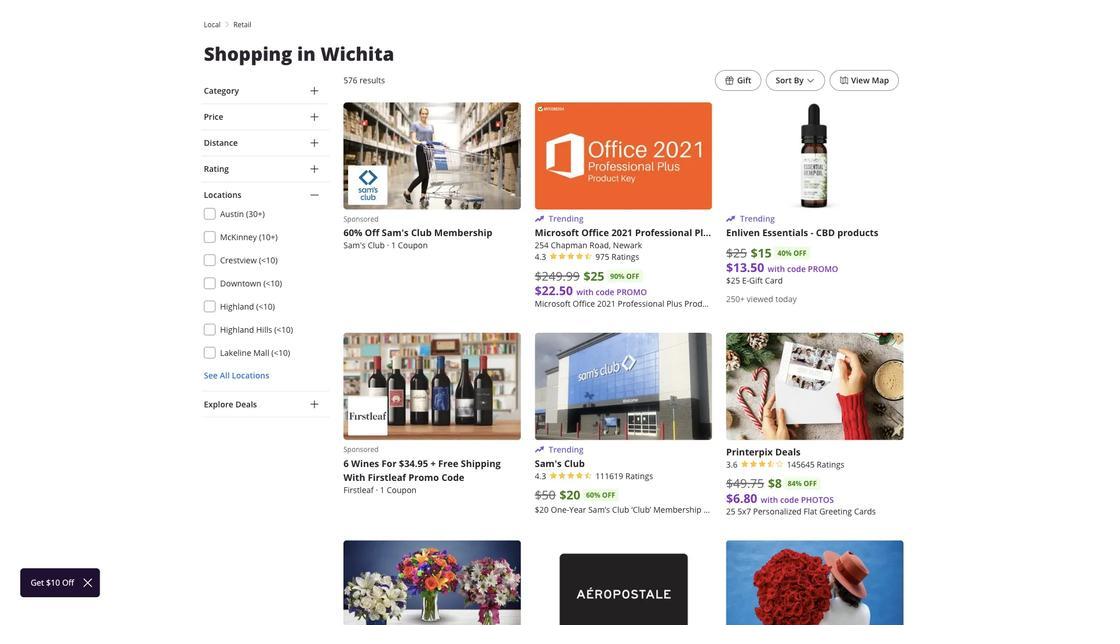 Task type: vqa. For each thing, say whether or not it's contained in the screenshot.
my stuff on the top right
no



Task type: describe. For each thing, give the bounding box(es) containing it.
off for $25
[[626, 272, 639, 281]]

576
[[344, 75, 357, 86]]

$34.95
[[399, 457, 428, 470]]

5x7
[[738, 506, 751, 517]]

$8
[[768, 475, 782, 492]]

975 ratings
[[596, 252, 639, 263]]

sort
[[776, 75, 792, 86]]

category
[[204, 85, 239, 96]]

mckinney
[[220, 232, 257, 242]]

explore deals button
[[202, 392, 330, 417]]

1pc
[[819, 299, 834, 309]]

lakeline
[[220, 348, 251, 358]]

code
[[442, 471, 464, 484]]

mall
[[253, 348, 269, 358]]

code for $8
[[780, 495, 799, 505]]

1 horizontal spatial sam's
[[382, 227, 409, 239]]

trending for enliven essentials - cbd products
[[740, 214, 775, 224]]

price
[[204, 112, 223, 122]]

0 vertical spatial $20
[[560, 487, 580, 504]]

club right "off"
[[411, 227, 432, 239]]

rating button
[[202, 156, 330, 182]]

category button
[[202, 78, 330, 104]]

products
[[837, 227, 879, 239]]

ratings for 111619 ratings
[[625, 471, 653, 482]]

code for $25
[[596, 287, 615, 298]]

mckinney (10+)
[[220, 232, 278, 242]]

view map
[[851, 75, 889, 86]]

local link
[[204, 19, 221, 30]]

(<10) right mall
[[271, 348, 290, 358]]

145645
[[787, 459, 815, 470]]

professional inside $249.99 $25 90% off $22.50 with code promo microsoft office 2021 professional plus product key - lifetime for windows 1pc
[[618, 299, 664, 309]]

locations inside "list"
[[232, 370, 269, 381]]

ratings for 975 ratings
[[612, 252, 639, 263]]

25
[[726, 506, 736, 517]]

off for $8
[[804, 479, 817, 489]]

distance button
[[202, 130, 330, 156]]

$22.50
[[535, 283, 573, 299]]

product
[[684, 299, 714, 309]]

flat
[[804, 506, 817, 517]]

· inside sponsored 60% off sam's club membership sam's club    ·    1 coupon
[[387, 240, 389, 251]]

cbd
[[816, 227, 835, 239]]

one-
[[551, 505, 569, 515]]

1 inside sponsored 6 wines for $34.95 + free shipping with firstleaf promo code firstleaf    ·    1 coupon
[[380, 485, 385, 496]]

today
[[775, 294, 797, 305]]

lifetime
[[737, 299, 767, 309]]

sponsored 60% off sam's club membership sam's club    ·    1 coupon
[[344, 214, 492, 251]]

1 vertical spatial firstleaf
[[344, 485, 374, 496]]

office inside "microsoft office 2021 professional plus 254 chapman road, newark"
[[582, 227, 609, 239]]

highland (<10)
[[220, 301, 275, 312]]

road,
[[590, 240, 611, 251]]

(10+)
[[259, 232, 278, 242]]

viewed
[[747, 294, 773, 305]]

plus inside $249.99 $25 90% off $22.50 with code promo microsoft office 2021 professional plus product key - lifetime for windows 1pc
[[667, 299, 682, 309]]

breadcrumbs element
[[202, 19, 911, 30]]

0 horizontal spatial $20
[[535, 505, 549, 515]]

sort by
[[776, 75, 804, 86]]

+
[[431, 457, 436, 470]]

40%
[[778, 248, 792, 258]]

shopping in wichita
[[204, 41, 394, 66]]

enliven essentials - cbd products
[[726, 227, 879, 239]]

in
[[297, 41, 316, 66]]

$15
[[751, 245, 772, 261]]

by
[[794, 75, 804, 86]]

hills
[[256, 324, 272, 335]]

windows
[[782, 299, 817, 309]]

gift inside $25 $15 40% off $13.50 with code promo $25 e-gift card
[[749, 276, 763, 286]]

sam's club
[[535, 457, 585, 470]]

$6.80
[[726, 490, 757, 507]]

0 vertical spatial -
[[811, 227, 814, 239]]

1 inside sponsored 60% off sam's club membership sam's club    ·    1 coupon
[[391, 240, 396, 251]]

retail
[[233, 20, 251, 29]]

wichita
[[320, 41, 394, 66]]

chapman
[[551, 240, 588, 251]]

photos
[[801, 495, 834, 505]]

all
[[220, 370, 230, 381]]

downtown
[[220, 278, 261, 289]]

printerpix deals
[[726, 446, 801, 458]]

sponsored 6 wines for $34.95 + free shipping with firstleaf promo code firstleaf    ·    1 coupon
[[344, 445, 501, 496]]

view map button
[[830, 70, 899, 91]]

gift button
[[715, 70, 761, 91]]

60% inside sponsored 60% off sam's club membership sam's club    ·    1 coupon
[[344, 227, 362, 239]]

downtown (<10)
[[220, 278, 282, 289]]

e-
[[742, 276, 749, 286]]

for
[[769, 299, 780, 309]]

see all locations
[[204, 370, 269, 381]]

(<10) for highland (<10)
[[256, 301, 275, 312]]

sponsored for wines
[[344, 445, 379, 454]]

auto-
[[722, 505, 742, 515]]

plus inside "microsoft office 2021 professional plus 254 chapman road, newark"
[[695, 227, 714, 239]]

(new
[[770, 505, 789, 515]]

view
[[851, 75, 870, 86]]

$49.75 $8 84% off $6.80 with code photos 25 5x7 personalized flat greeting cards
[[726, 475, 876, 517]]

with for $8
[[761, 495, 778, 505]]

card
[[765, 276, 783, 286]]

rating
[[204, 164, 229, 174]]

trending for microsoft office 2021 professional plus
[[549, 214, 584, 224]]

off for $15
[[794, 248, 807, 258]]

see
[[204, 370, 218, 381]]

· inside sponsored 6 wines for $34.95 + free shipping with firstleaf promo code firstleaf    ·    1 coupon
[[376, 485, 378, 496]]

local
[[204, 20, 221, 29]]

greeting
[[819, 506, 852, 517]]

6
[[344, 457, 349, 470]]

90%
[[610, 272, 625, 281]]

254
[[535, 240, 549, 251]]

$25 down enliven on the top of page
[[726, 245, 747, 261]]

code for $15
[[787, 264, 806, 275]]

map
[[872, 75, 889, 86]]

for
[[382, 457, 397, 470]]

highland hills (<10)
[[220, 324, 293, 335]]

2 vertical spatial sam's
[[535, 457, 562, 470]]

84%
[[788, 479, 802, 489]]

key
[[716, 299, 730, 309]]

- inside $249.99 $25 90% off $22.50 with code promo microsoft office 2021 professional plus product key - lifetime for windows 1pc
[[732, 299, 735, 309]]



Task type: locate. For each thing, give the bounding box(es) containing it.
ratings
[[612, 252, 639, 263], [817, 459, 845, 470], [625, 471, 653, 482]]

975
[[596, 252, 609, 263]]

0 horizontal spatial plus
[[667, 299, 682, 309]]

(<10) for crestview (<10)
[[259, 255, 278, 266]]

code down 40%
[[787, 264, 806, 275]]

deals right explore
[[235, 399, 257, 410]]

code down 90%
[[596, 287, 615, 298]]

explore deals
[[204, 399, 257, 410]]

4.3 for 111619 ratings
[[535, 471, 546, 482]]

distance
[[204, 138, 238, 148]]

0 horizontal spatial membership
[[434, 227, 492, 239]]

4.3 up '$50'
[[535, 471, 546, 482]]

1 vertical spatial locations
[[232, 370, 269, 381]]

with
[[768, 264, 785, 275], [577, 287, 594, 298], [761, 495, 778, 505], [704, 505, 720, 515]]

with up card
[[768, 264, 785, 275]]

microsoft office 2021 professional plus 254 chapman road, newark
[[535, 227, 714, 251]]

year
[[569, 505, 586, 515]]

2 sponsored from the top
[[344, 445, 379, 454]]

0 vertical spatial ratings
[[612, 252, 639, 263]]

4.3 for 975 ratings
[[535, 252, 546, 263]]

locations down lakeline mall (<10)
[[232, 370, 269, 381]]

professional inside "microsoft office 2021 professional plus 254 chapman road, newark"
[[635, 227, 692, 239]]

60% left "off"
[[344, 227, 362, 239]]

highland down the downtown
[[220, 301, 254, 312]]

0 horizontal spatial 60%
[[344, 227, 362, 239]]

coupon
[[398, 240, 428, 251], [387, 485, 417, 496]]

only)
[[830, 505, 849, 515]]

renew
[[742, 505, 768, 515]]

1
[[391, 240, 396, 251], [380, 485, 385, 496]]

(<10) right the downtown
[[263, 278, 282, 289]]

enliven
[[726, 227, 760, 239]]

club left 'club'
[[612, 505, 629, 515]]

1 vertical spatial $20
[[535, 505, 549, 515]]

$25 inside $249.99 $25 90% off $22.50 with code promo microsoft office 2021 professional plus product key - lifetime for windows 1pc
[[584, 268, 605, 285]]

trending
[[549, 214, 584, 224], [740, 214, 775, 224], [549, 444, 584, 455]]

promo
[[808, 264, 838, 275], [617, 287, 647, 298]]

off right 90%
[[626, 272, 639, 281]]

0 vertical spatial deals
[[235, 399, 257, 410]]

trending up enliven on the top of page
[[740, 214, 775, 224]]

1 vertical spatial coupon
[[387, 485, 417, 496]]

promo for $25
[[617, 287, 647, 298]]

0 vertical spatial sam's
[[382, 227, 409, 239]]

0 vertical spatial 60%
[[344, 227, 362, 239]]

sponsored up "off"
[[344, 214, 379, 224]]

with up personalized
[[761, 495, 778, 505]]

1 horizontal spatial $20
[[560, 487, 580, 504]]

highland for highland
[[220, 301, 254, 312]]

price button
[[202, 104, 330, 130]]

professional down 90%
[[618, 299, 664, 309]]

ratings right 145645
[[817, 459, 845, 470]]

trending up sam's club
[[549, 444, 584, 455]]

deals inside dropdown button
[[235, 399, 257, 410]]

office down $249.99
[[573, 299, 595, 309]]

1 vertical spatial highland
[[220, 324, 254, 335]]

with inside $49.75 $8 84% off $6.80 with code photos 25 5x7 personalized flat greeting cards
[[761, 495, 778, 505]]

4.3
[[535, 252, 546, 263], [535, 471, 546, 482]]

coupon inside sponsored 6 wines for $34.95 + free shipping with firstleaf promo code firstleaf    ·    1 coupon
[[387, 485, 417, 496]]

0 horizontal spatial 1
[[380, 485, 385, 496]]

1 vertical spatial 2021
[[597, 299, 616, 309]]

0 vertical spatial highland
[[220, 301, 254, 312]]

microsoft down $249.99
[[535, 299, 571, 309]]

with for $25
[[577, 287, 594, 298]]

microsoft inside "microsoft office 2021 professional plus 254 chapman road, newark"
[[535, 227, 579, 239]]

off
[[365, 227, 379, 239]]

locations up the austin
[[204, 190, 241, 200]]

$50 $20 60% off $20 one-year sam's club 'club' membership with auto-renew (new members only)
[[535, 487, 849, 515]]

office inside $249.99 $25 90% off $22.50 with code promo microsoft office 2021 professional plus product key - lifetime for windows 1pc
[[573, 299, 595, 309]]

printerpix
[[726, 446, 773, 458]]

$20
[[560, 487, 580, 504], [535, 505, 549, 515]]

0 horizontal spatial -
[[732, 299, 735, 309]]

1 vertical spatial 60%
[[586, 491, 600, 500]]

gift inside button
[[737, 75, 752, 86]]

2 microsoft from the top
[[535, 299, 571, 309]]

club inside $50 $20 60% off $20 one-year sam's club 'club' membership with auto-renew (new members only)
[[612, 505, 629, 515]]

austin (30+)
[[220, 209, 265, 219]]

office
[[582, 227, 609, 239], [573, 299, 595, 309]]

250+ viewed today
[[726, 294, 797, 305]]

0 vertical spatial plus
[[695, 227, 714, 239]]

1 horizontal spatial promo
[[808, 264, 838, 275]]

off right the 84% on the bottom of the page
[[804, 479, 817, 489]]

1 horizontal spatial membership
[[653, 505, 702, 515]]

promo up 1pc at right top
[[808, 264, 838, 275]]

0 vertical spatial firstleaf
[[368, 471, 406, 484]]

free
[[438, 457, 458, 470]]

sam's right "off"
[[382, 227, 409, 239]]

plus left 'product' in the top of the page
[[667, 299, 682, 309]]

$25 down 975 on the right of the page
[[584, 268, 605, 285]]

deals for printerpix deals
[[775, 446, 801, 458]]

sponsored inside sponsored 6 wines for $34.95 + free shipping with firstleaf promo code firstleaf    ·    1 coupon
[[344, 445, 379, 454]]

2021 down 90%
[[597, 299, 616, 309]]

0 vertical spatial 2021
[[612, 227, 633, 239]]

(<10) up hills
[[256, 301, 275, 312]]

with for $15
[[768, 264, 785, 275]]

0 vertical spatial code
[[787, 264, 806, 275]]

1 horizontal spatial ·
[[387, 240, 389, 251]]

·
[[387, 240, 389, 251], [376, 485, 378, 496]]

highland up lakeline
[[220, 324, 254, 335]]

0 vertical spatial 1
[[391, 240, 396, 251]]

1 microsoft from the top
[[535, 227, 579, 239]]

locations
[[204, 190, 241, 200], [232, 370, 269, 381]]

60% up the sam's
[[586, 491, 600, 500]]

ratings down newark
[[612, 252, 639, 263]]

shopping
[[204, 41, 292, 66]]

members
[[791, 505, 828, 515]]

code inside $49.75 $8 84% off $6.80 with code photos 25 5x7 personalized flat greeting cards
[[780, 495, 799, 505]]

personalized
[[753, 506, 802, 517]]

sponsored up wines
[[344, 445, 379, 454]]

off inside $49.75 $8 84% off $6.80 with code photos 25 5x7 personalized flat greeting cards
[[804, 479, 817, 489]]

1 horizontal spatial 1
[[391, 240, 396, 251]]

2 highland from the top
[[220, 324, 254, 335]]

with
[[344, 471, 365, 484]]

club down "off"
[[368, 240, 385, 251]]

club up year
[[564, 457, 585, 470]]

1 4.3 from the top
[[535, 252, 546, 263]]

0 horizontal spatial ·
[[376, 485, 378, 496]]

1 vertical spatial plus
[[667, 299, 682, 309]]

off inside $25 $15 40% off $13.50 with code promo $25 e-gift card
[[794, 248, 807, 258]]

firstleaf down for
[[368, 471, 406, 484]]

0 vertical spatial professional
[[635, 227, 692, 239]]

essentials
[[762, 227, 808, 239]]

off inside $50 $20 60% off $20 one-year sam's club 'club' membership with auto-renew (new members only)
[[602, 491, 615, 500]]

2 vertical spatial code
[[780, 495, 799, 505]]

microsoft
[[535, 227, 579, 239], [535, 299, 571, 309]]

lakeline mall (<10)
[[220, 348, 290, 358]]

1 vertical spatial microsoft
[[535, 299, 571, 309]]

sponsored
[[344, 214, 379, 224], [344, 445, 379, 454]]

code
[[787, 264, 806, 275], [596, 287, 615, 298], [780, 495, 799, 505]]

0 vertical spatial gift
[[737, 75, 752, 86]]

0 vertical spatial 4.3
[[535, 252, 546, 263]]

0 vertical spatial locations
[[204, 190, 241, 200]]

1 vertical spatial sponsored
[[344, 445, 379, 454]]

1 highland from the top
[[220, 301, 254, 312]]

gift left card
[[749, 276, 763, 286]]

1 vertical spatial ratings
[[817, 459, 845, 470]]

microsoft up chapman
[[535, 227, 579, 239]]

code inside $249.99 $25 90% off $22.50 with code promo microsoft office 2021 professional plus product key - lifetime for windows 1pc
[[596, 287, 615, 298]]

1 vertical spatial -
[[732, 299, 735, 309]]

plus
[[695, 227, 714, 239], [667, 299, 682, 309]]

$50
[[535, 487, 556, 503]]

club
[[411, 227, 432, 239], [368, 240, 385, 251], [564, 457, 585, 470], [612, 505, 629, 515]]

sam's up '$50'
[[535, 457, 562, 470]]

1 vertical spatial membership
[[653, 505, 702, 515]]

deals
[[235, 399, 257, 410], [775, 446, 801, 458]]

0 vertical spatial office
[[582, 227, 609, 239]]

111619
[[596, 471, 623, 482]]

membership inside $50 $20 60% off $20 one-year sam's club 'club' membership with auto-renew (new members only)
[[653, 505, 702, 515]]

off for $20
[[602, 491, 615, 500]]

0 vertical spatial microsoft
[[535, 227, 579, 239]]

code up personalized
[[780, 495, 799, 505]]

see all locations button
[[204, 370, 269, 382]]

1 vertical spatial 1
[[380, 485, 385, 496]]

2 horizontal spatial sam's
[[535, 457, 562, 470]]

code inside $25 $15 40% off $13.50 with code promo $25 e-gift card
[[787, 264, 806, 275]]

highland
[[220, 301, 254, 312], [220, 324, 254, 335]]

111619 ratings
[[596, 471, 653, 482]]

1 vertical spatial ·
[[376, 485, 378, 496]]

results
[[360, 75, 385, 86]]

1 sponsored from the top
[[344, 214, 379, 224]]

1 vertical spatial deals
[[775, 446, 801, 458]]

- left cbd
[[811, 227, 814, 239]]

2021 inside "microsoft office 2021 professional plus 254 chapman road, newark"
[[612, 227, 633, 239]]

with right $22.50
[[577, 287, 594, 298]]

0 vertical spatial sponsored
[[344, 214, 379, 224]]

(<10) for downtown (<10)
[[263, 278, 282, 289]]

1 horizontal spatial 60%
[[586, 491, 600, 500]]

sam's down "off"
[[344, 240, 366, 251]]

1 vertical spatial professional
[[618, 299, 664, 309]]

2 4.3 from the top
[[535, 471, 546, 482]]

promo inside $249.99 $25 90% off $22.50 with code promo microsoft office 2021 professional plus product key - lifetime for windows 1pc
[[617, 287, 647, 298]]

promo inside $25 $15 40% off $13.50 with code promo $25 e-gift card
[[808, 264, 838, 275]]

1 vertical spatial promo
[[617, 287, 647, 298]]

(<10) down (10+)
[[259, 255, 278, 266]]

office up the road,
[[582, 227, 609, 239]]

2021 up newark
[[612, 227, 633, 239]]

0 vertical spatial promo
[[808, 264, 838, 275]]

trending up chapman
[[549, 214, 584, 224]]

locations list
[[204, 207, 330, 382]]

$25 left e-
[[726, 276, 740, 286]]

1 horizontal spatial deals
[[775, 446, 801, 458]]

1 vertical spatial code
[[596, 287, 615, 298]]

1 vertical spatial 4.3
[[535, 471, 546, 482]]

promo down 90%
[[617, 287, 647, 298]]

with inside $50 $20 60% off $20 one-year sam's club 'club' membership with auto-renew (new members only)
[[704, 505, 720, 515]]

(30+)
[[246, 209, 265, 219]]

firstleaf down "with"
[[344, 485, 374, 496]]

explore
[[204, 399, 233, 410]]

austin
[[220, 209, 244, 219]]

crestview
[[220, 255, 257, 266]]

2021
[[612, 227, 633, 239], [597, 299, 616, 309]]

sponsored inside sponsored 60% off sam's club membership sam's club    ·    1 coupon
[[344, 214, 379, 224]]

$20 up year
[[560, 487, 580, 504]]

deals for explore deals
[[235, 399, 257, 410]]

$25
[[726, 245, 747, 261], [584, 268, 605, 285], [726, 276, 740, 286]]

off up the sam's
[[602, 491, 615, 500]]

plus left enliven on the top of page
[[695, 227, 714, 239]]

off right 40%
[[794, 248, 807, 258]]

off inside $249.99 $25 90% off $22.50 with code promo microsoft office 2021 professional plus product key - lifetime for windows 1pc
[[626, 272, 639, 281]]

0 horizontal spatial deals
[[235, 399, 257, 410]]

coupon inside sponsored 60% off sam's club membership sam's club    ·    1 coupon
[[398, 240, 428, 251]]

0 horizontal spatial promo
[[617, 287, 647, 298]]

microsoft inside $249.99 $25 90% off $22.50 with code promo microsoft office 2021 professional plus product key - lifetime for windows 1pc
[[535, 299, 571, 309]]

membership inside sponsored 60% off sam's club membership sam's club    ·    1 coupon
[[434, 227, 492, 239]]

1 horizontal spatial plus
[[695, 227, 714, 239]]

0 vertical spatial ·
[[387, 240, 389, 251]]

3.6
[[726, 459, 738, 470]]

highland for highland hills
[[220, 324, 254, 335]]

0 vertical spatial coupon
[[398, 240, 428, 251]]

1 horizontal spatial -
[[811, 227, 814, 239]]

$13.50
[[726, 259, 764, 276]]

60% inside $50 $20 60% off $20 one-year sam's club 'club' membership with auto-renew (new members only)
[[586, 491, 600, 500]]

deals up 145645
[[775, 446, 801, 458]]

1 vertical spatial office
[[573, 299, 595, 309]]

0 horizontal spatial sam's
[[344, 240, 366, 251]]

$20 down '$50'
[[535, 505, 549, 515]]

ratings right 111619
[[625, 471, 653, 482]]

4.3 down 254
[[535, 252, 546, 263]]

newark
[[613, 240, 642, 251]]

shipping
[[461, 457, 501, 470]]

gift left sort
[[737, 75, 752, 86]]

-
[[811, 227, 814, 239], [732, 299, 735, 309]]

professional up newark
[[635, 227, 692, 239]]

ratings for 145645 ratings
[[817, 459, 845, 470]]

0 vertical spatial membership
[[434, 227, 492, 239]]

2 vertical spatial ratings
[[625, 471, 653, 482]]

$249.99
[[535, 268, 580, 284]]

with inside $249.99 $25 90% off $22.50 with code promo microsoft office 2021 professional plus product key - lifetime for windows 1pc
[[577, 287, 594, 298]]

promo for $15
[[808, 264, 838, 275]]

- right key
[[732, 299, 735, 309]]

(<10)
[[259, 255, 278, 266], [263, 278, 282, 289], [256, 301, 275, 312], [274, 324, 293, 335], [271, 348, 290, 358]]

sponsored for off
[[344, 214, 379, 224]]

trending for sam's club
[[549, 444, 584, 455]]

(<10) right hills
[[274, 324, 293, 335]]

2021 inside $249.99 $25 90% off $22.50 with code promo microsoft office 2021 professional plus product key - lifetime for windows 1pc
[[597, 299, 616, 309]]

1 vertical spatial gift
[[749, 276, 763, 286]]

with left 25
[[704, 505, 720, 515]]

1 vertical spatial sam's
[[344, 240, 366, 251]]

with inside $25 $15 40% off $13.50 with code promo $25 e-gift card
[[768, 264, 785, 275]]

sam's
[[588, 505, 610, 515]]



